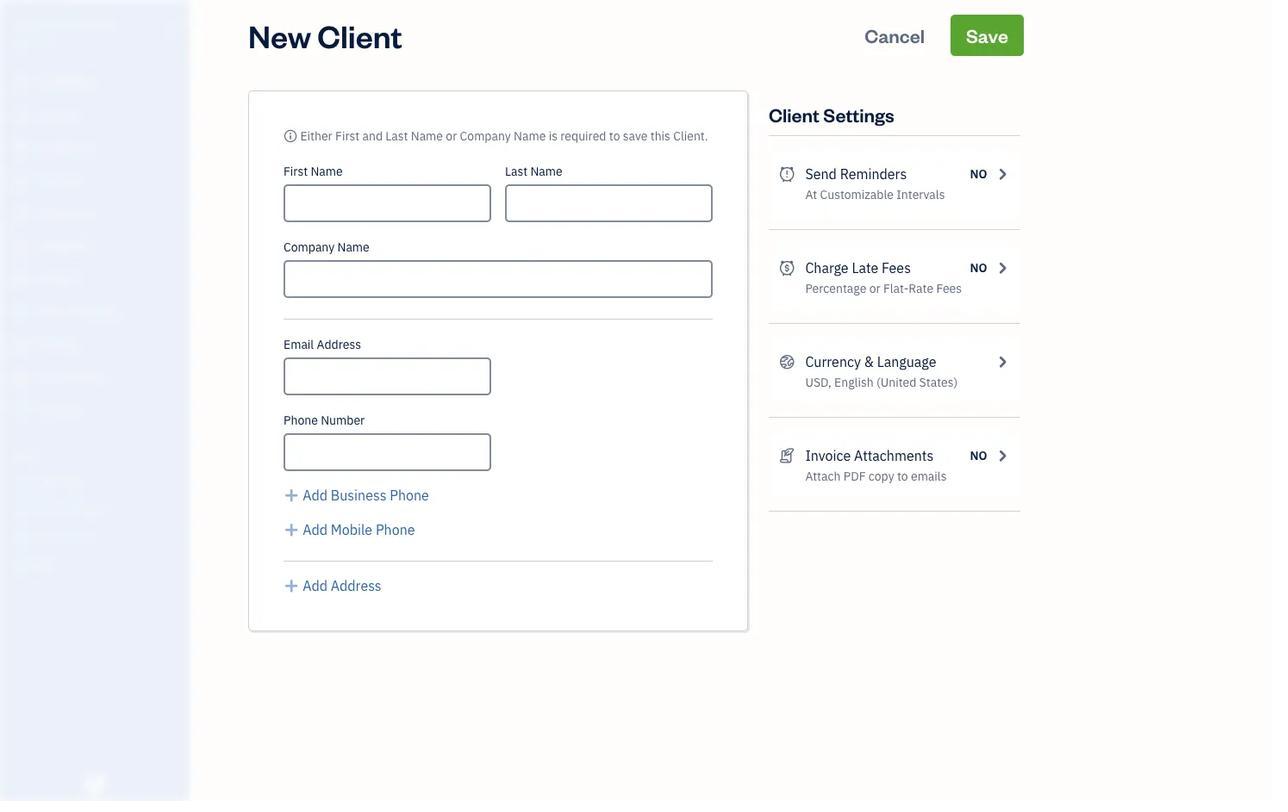 Task type: locate. For each thing, give the bounding box(es) containing it.
address for email address
[[317, 337, 361, 353]]

language
[[877, 353, 936, 371]]

invoice image
[[11, 173, 32, 190]]

0 horizontal spatial company
[[57, 15, 117, 33]]

last down either first and last name or company name is required to save this client.
[[505, 163, 528, 179]]

0 vertical spatial fees
[[882, 259, 911, 277]]

client up latereminders image
[[769, 102, 820, 127]]

0 vertical spatial first
[[335, 128, 360, 144]]

2 vertical spatial plus image
[[284, 576, 299, 596]]

add left business
[[303, 487, 328, 505]]

or
[[446, 128, 457, 144], [869, 281, 881, 296]]

1 vertical spatial plus image
[[284, 520, 299, 540]]

&
[[864, 353, 874, 371]]

1 horizontal spatial client
[[769, 102, 820, 127]]

name for first name
[[311, 163, 343, 179]]

0 vertical spatial chevronright image
[[994, 258, 1010, 278]]

currency & language
[[805, 353, 936, 371]]

0 vertical spatial phone
[[284, 412, 318, 428]]

project image
[[11, 271, 32, 289]]

add inside "button"
[[303, 521, 328, 539]]

bank connections image
[[13, 529, 184, 543]]

2 chevronright image from the top
[[994, 352, 1010, 372]]

1 horizontal spatial last
[[505, 163, 528, 179]]

gary's
[[14, 15, 54, 33]]

plus image left business
[[284, 485, 299, 506]]

2 vertical spatial no
[[970, 448, 987, 464]]

cancel
[[865, 23, 925, 47]]

1 vertical spatial add
[[303, 521, 328, 539]]

1 vertical spatial last
[[505, 163, 528, 179]]

report image
[[11, 403, 32, 420]]

1 horizontal spatial or
[[869, 281, 881, 296]]

1 vertical spatial address
[[331, 577, 382, 595]]

last name
[[505, 163, 563, 179]]

usd, english (united states)
[[805, 374, 958, 390]]

fees up flat-
[[882, 259, 911, 277]]

2 no from the top
[[970, 260, 987, 276]]

first
[[335, 128, 360, 144], [284, 163, 308, 179]]

company up "last name"
[[460, 128, 511, 144]]

copy
[[869, 468, 894, 484]]

invoice
[[805, 447, 851, 465]]

name for company name
[[337, 239, 370, 255]]

0 vertical spatial no
[[970, 166, 987, 182]]

dashboard image
[[11, 75, 32, 92]]

and
[[362, 128, 383, 144]]

0 vertical spatial or
[[446, 128, 457, 144]]

or right and
[[446, 128, 457, 144]]

states)
[[919, 374, 958, 390]]

or left flat-
[[869, 281, 881, 296]]

customizable
[[820, 187, 894, 203]]

new
[[248, 15, 311, 56]]

company
[[57, 15, 117, 33], [460, 128, 511, 144], [284, 239, 335, 255]]

is
[[549, 128, 558, 144]]

add business phone button
[[284, 485, 429, 506]]

to
[[609, 128, 620, 144], [897, 468, 908, 484]]

send
[[805, 165, 837, 183]]

2 vertical spatial phone
[[376, 521, 415, 539]]

late
[[852, 259, 879, 277]]

settings image
[[13, 557, 184, 571]]

plus image left mobile
[[284, 520, 299, 540]]

no
[[970, 166, 987, 182], [970, 260, 987, 276], [970, 448, 987, 464]]

chart image
[[11, 370, 32, 387]]

phone
[[284, 412, 318, 428], [390, 487, 429, 505], [376, 521, 415, 539]]

save
[[966, 23, 1008, 47]]

0 vertical spatial to
[[609, 128, 620, 144]]

1 horizontal spatial first
[[335, 128, 360, 144]]

1 add from the top
[[303, 487, 328, 505]]

1 horizontal spatial to
[[897, 468, 908, 484]]

1 no from the top
[[970, 166, 987, 182]]

3 no from the top
[[970, 448, 987, 464]]

name down "either"
[[311, 163, 343, 179]]

company name
[[284, 239, 370, 255]]

timer image
[[11, 304, 32, 321]]

chevronright image
[[994, 258, 1010, 278], [994, 446, 1010, 466]]

chevronright image for no
[[994, 164, 1010, 184]]

fees right rate
[[936, 281, 962, 296]]

business
[[331, 487, 387, 505]]

attach
[[805, 468, 841, 484]]

add for add address
[[303, 577, 328, 595]]

first down primary image
[[284, 163, 308, 179]]

1 vertical spatial to
[[897, 468, 908, 484]]

0 horizontal spatial to
[[609, 128, 620, 144]]

address down add mobile phone
[[331, 577, 382, 595]]

phone inside add mobile phone "button"
[[376, 521, 415, 539]]

1 horizontal spatial company
[[284, 239, 335, 255]]

fees
[[882, 259, 911, 277], [936, 281, 962, 296]]

phone left number
[[284, 412, 318, 428]]

0 vertical spatial company
[[57, 15, 117, 33]]

2 horizontal spatial company
[[460, 128, 511, 144]]

Email Address text field
[[284, 358, 491, 396]]

Phone Number text field
[[284, 434, 491, 471]]

add mobile phone button
[[284, 520, 415, 540]]

first left and
[[335, 128, 360, 144]]

client.
[[673, 128, 708, 144]]

phone number
[[284, 412, 365, 428]]

0 horizontal spatial last
[[386, 128, 408, 144]]

attachments
[[854, 447, 934, 465]]

0 vertical spatial last
[[386, 128, 408, 144]]

1 chevronright image from the top
[[994, 164, 1010, 184]]

add down add mobile phone "button"
[[303, 577, 328, 595]]

address
[[317, 337, 361, 353], [331, 577, 382, 595]]

3 add from the top
[[303, 577, 328, 595]]

name
[[411, 128, 443, 144], [514, 128, 546, 144], [311, 163, 343, 179], [530, 163, 563, 179], [337, 239, 370, 255]]

add left mobile
[[303, 521, 328, 539]]

invoices image
[[779, 446, 795, 466]]

phone right mobile
[[376, 521, 415, 539]]

last right and
[[386, 128, 408, 144]]

2 plus image from the top
[[284, 520, 299, 540]]

expense image
[[11, 239, 32, 256]]

to left "save"
[[609, 128, 620, 144]]

2 chevronright image from the top
[[994, 446, 1010, 466]]

chevronright image for charge late fees
[[994, 258, 1010, 278]]

name right and
[[411, 128, 443, 144]]

1 vertical spatial chevronright image
[[994, 352, 1010, 372]]

company right gary's
[[57, 15, 117, 33]]

0 horizontal spatial or
[[446, 128, 457, 144]]

0 vertical spatial add
[[303, 487, 328, 505]]

0 horizontal spatial first
[[284, 163, 308, 179]]

plus image
[[284, 485, 299, 506], [284, 520, 299, 540], [284, 576, 299, 596]]

chevronright image for invoice attachments
[[994, 446, 1010, 466]]

client settings
[[769, 102, 894, 127]]

0 vertical spatial address
[[317, 337, 361, 353]]

no for charge late fees
[[970, 260, 987, 276]]

0 vertical spatial chevronright image
[[994, 164, 1010, 184]]

name down first name text box
[[337, 239, 370, 255]]

phone inside add business phone button
[[390, 487, 429, 505]]

0 horizontal spatial fees
[[882, 259, 911, 277]]

1 plus image from the top
[[284, 485, 299, 506]]

client right new
[[317, 15, 402, 56]]

0 vertical spatial plus image
[[284, 485, 299, 506]]

rate
[[909, 281, 934, 296]]

add mobile phone
[[303, 521, 415, 539]]

estimate image
[[11, 140, 32, 158]]

address inside button
[[331, 577, 382, 595]]

1 chevronright image from the top
[[994, 258, 1010, 278]]

send reminders
[[805, 165, 907, 183]]

first name
[[284, 163, 343, 179]]

2 add from the top
[[303, 521, 328, 539]]

3 plus image from the top
[[284, 576, 299, 596]]

address right email
[[317, 337, 361, 353]]

to right the copy
[[897, 468, 908, 484]]

phone down phone number text box
[[390, 487, 429, 505]]

new client
[[248, 15, 402, 56]]

client
[[317, 15, 402, 56], [769, 102, 820, 127]]

last
[[386, 128, 408, 144], [505, 163, 528, 179]]

flat-
[[883, 281, 909, 296]]

1 vertical spatial company
[[460, 128, 511, 144]]

phone for add mobile phone
[[376, 521, 415, 539]]

0 vertical spatial client
[[317, 15, 402, 56]]

add business phone
[[303, 487, 429, 505]]

name down is
[[530, 163, 563, 179]]

attach pdf copy to emails
[[805, 468, 947, 484]]

invoice attachments
[[805, 447, 934, 465]]

main element
[[0, 0, 233, 802]]

2 vertical spatial company
[[284, 239, 335, 255]]

either first and last name or company name is required to save this client.
[[300, 128, 708, 144]]

company inside gary's company owner
[[57, 15, 117, 33]]

1 horizontal spatial fees
[[936, 281, 962, 296]]

1 vertical spatial chevronright image
[[994, 446, 1010, 466]]

2 vertical spatial add
[[303, 577, 328, 595]]

english
[[834, 374, 874, 390]]

add
[[303, 487, 328, 505], [303, 521, 328, 539], [303, 577, 328, 595]]

Company Name text field
[[284, 260, 713, 298]]

save
[[623, 128, 648, 144]]

1 vertical spatial phone
[[390, 487, 429, 505]]

this
[[651, 128, 670, 144]]

chevronright image
[[994, 164, 1010, 184], [994, 352, 1010, 372]]

1 vertical spatial fees
[[936, 281, 962, 296]]

plus image left the add address
[[284, 576, 299, 596]]

owner
[[14, 34, 46, 48]]

company down first name
[[284, 239, 335, 255]]

1 vertical spatial no
[[970, 260, 987, 276]]



Task type: vqa. For each thing, say whether or not it's contained in the screenshot.
retainers LINK
no



Task type: describe. For each thing, give the bounding box(es) containing it.
money image
[[11, 337, 32, 354]]

percentage
[[805, 281, 867, 296]]

usd,
[[805, 374, 832, 390]]

email address
[[284, 337, 361, 353]]

reminders
[[840, 165, 907, 183]]

chevronright image for currency & language
[[994, 352, 1010, 372]]

address for add address
[[331, 577, 382, 595]]

number
[[321, 412, 365, 428]]

at customizable intervals
[[805, 187, 945, 203]]

charge late fees
[[805, 259, 911, 277]]

save button
[[951, 15, 1024, 56]]

1 vertical spatial first
[[284, 163, 308, 179]]

intervals
[[897, 187, 945, 203]]

primary image
[[284, 128, 297, 144]]

phone for add business phone
[[390, 487, 429, 505]]

name left is
[[514, 128, 546, 144]]

latefees image
[[779, 258, 795, 278]]

plus image for add mobile phone
[[284, 520, 299, 540]]

email
[[284, 337, 314, 353]]

currencyandlanguage image
[[779, 352, 795, 372]]

percentage or flat-rate fees
[[805, 281, 962, 296]]

payment image
[[11, 206, 32, 223]]

no for send reminders
[[970, 166, 987, 182]]

latereminders image
[[779, 164, 795, 184]]

plus image for add business phone
[[284, 485, 299, 506]]

add address button
[[284, 576, 382, 596]]

pdf
[[844, 468, 866, 484]]

items and services image
[[13, 502, 184, 515]]

required
[[560, 128, 606, 144]]

emails
[[911, 468, 947, 484]]

cancel button
[[849, 15, 940, 56]]

team members image
[[13, 474, 184, 488]]

Last Name text field
[[505, 184, 713, 222]]

settings
[[823, 102, 894, 127]]

no for invoice attachments
[[970, 448, 987, 464]]

1 vertical spatial or
[[869, 281, 881, 296]]

client image
[[11, 108, 32, 125]]

apps image
[[13, 446, 184, 460]]

currency
[[805, 353, 861, 371]]

First Name text field
[[284, 184, 491, 222]]

gary's company owner
[[14, 15, 117, 48]]

add for add mobile phone
[[303, 521, 328, 539]]

0 horizontal spatial client
[[317, 15, 402, 56]]

plus image for add address
[[284, 576, 299, 596]]

mobile
[[331, 521, 372, 539]]

(united
[[877, 374, 916, 390]]

at
[[805, 187, 817, 203]]

either
[[300, 128, 332, 144]]

charge
[[805, 259, 849, 277]]

1 vertical spatial client
[[769, 102, 820, 127]]

add address
[[303, 577, 382, 595]]

name for last name
[[530, 163, 563, 179]]

freshbooks image
[[81, 774, 109, 795]]

add for add business phone
[[303, 487, 328, 505]]



